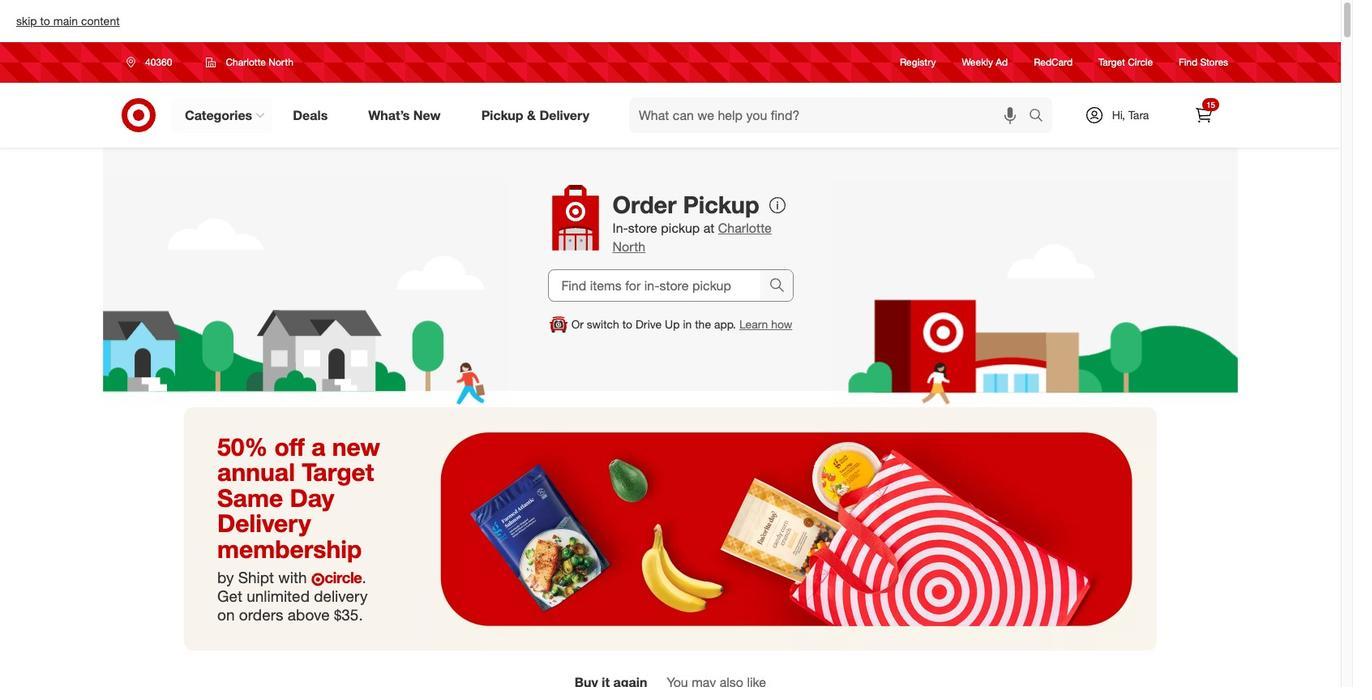 Task type: vqa. For each thing, say whether or not it's contained in the screenshot.
the topmost A
no



Task type: locate. For each thing, give the bounding box(es) containing it.
items for $6.00
[[348, 121, 372, 133]]

4 food from the left
[[503, 538, 523, 550]]

3 food from the left
[[318, 538, 338, 550]]

purina fancy feast gravy wet cat food can - 3oz image
[[315, 278, 459, 422], [315, 278, 459, 422]]

all down purina fancy feast gravy lovers wet cat food can - 3oz 'link'
[[580, 524, 590, 536]]

clearance down men's short sleeve crewneck t-shirt - goodfellow & co™ link
[[758, 121, 801, 133]]

1 horizontal spatial pate
[[688, 451, 714, 468]]

1 cat from the left
[[235, 451, 255, 468]]

1 vertical spatial classic
[[133, 451, 175, 468]]

4 can from the left
[[1082, 470, 1106, 486]]

30% down the purina fancy feast gravy wet cat food can - 3oz
[[358, 524, 378, 536]]

goodfellow down hi, tara
[[1098, 52, 1164, 68]]

4 cat from the left
[[744, 451, 764, 468]]

&
[[527, 24, 536, 40], [1168, 52, 1176, 68], [243, 71, 251, 87], [388, 71, 396, 87], [613, 71, 621, 87], [758, 71, 766, 87], [943, 71, 951, 87], [979, 523, 985, 536], [239, 524, 245, 536], [424, 524, 430, 536], [609, 524, 615, 536], [794, 524, 800, 536], [1164, 524, 1170, 536]]

5 food from the left
[[688, 538, 708, 550]]

girls' fleece jogger pants - cat & jack™ image
[[685, 683, 829, 687], [685, 683, 829, 687]]

purina
[[133, 433, 170, 449], [318, 433, 355, 449], [503, 433, 540, 449], [688, 433, 725, 449], [873, 433, 910, 449], [1058, 433, 1095, 449]]

add to cart
[[211, 152, 263, 164], [396, 152, 448, 164], [581, 152, 633, 164], [766, 152, 818, 164], [951, 152, 1003, 164], [1136, 152, 1188, 164], [211, 557, 263, 569], [396, 557, 448, 569], [581, 557, 633, 569], [766, 557, 818, 569], [951, 557, 1003, 569], [1136, 557, 1188, 569]]

2 save 30% on all cat & dog food button from the left
[[133, 523, 274, 550]]

food inside purina fancy feast gravy lovers wet cat food can - 3oz
[[503, 470, 533, 486]]

girls' zip-up fleece hoodie sweatshirt - cat & jack™ image
[[500, 683, 644, 687], [500, 683, 644, 687]]

select inside $10.20 - $12.00 select items on clearance
[[688, 121, 715, 133]]

classic
[[776, 433, 818, 449], [133, 451, 175, 468]]

4 cat from the left
[[593, 524, 607, 536]]

classic inside purina fancy feast classic pate wet cat food can - 3oz
[[133, 451, 175, 468]]

men's left casual
[[133, 34, 168, 50]]

0 vertical spatial classic
[[776, 433, 818, 449]]

men's left hi,
[[1058, 34, 1093, 50]]

1 horizontal spatial classic
[[776, 433, 818, 449]]

clearance
[[388, 121, 431, 133], [758, 121, 801, 133]]

2 food from the left
[[133, 538, 153, 550]]

$8.00 for men's casual fit every wear short sleeve t- shirt - goodfellow & co™ $8.00
[[133, 101, 171, 120]]

every
[[233, 34, 265, 50], [357, 34, 389, 50], [542, 34, 574, 50], [1097, 34, 1129, 50]]

kids' clothing
[[119, 633, 243, 655]]

short inside men's every wear short sleeve v-neck t- shirt - goodfellow & co™ $8.00
[[503, 52, 535, 68]]

can inside purina fancy feast gravy lovers wet cat food can - 3oz
[[536, 470, 560, 486]]

purina inside purina fancy feast classic pate wet cat food can - 3oz
[[133, 433, 170, 449]]

all for purina fancy feast gravy lovers wet cat food can - 3oz
[[580, 524, 590, 536]]

1 men's from the left
[[133, 34, 168, 50]]

shop more button
[[1162, 637, 1226, 656]]

every inside men's every wear short sleeve t-shirt - goodfellow & co™
[[357, 34, 389, 50]]

0 horizontal spatial 5.5oz
[[688, 470, 719, 486]]

purina fancy feast gravy lovers wet cat food can - 3oz
[[503, 433, 629, 486]]

$8.00
[[133, 101, 171, 120], [370, 101, 408, 120], [503, 101, 541, 120]]

goodfellow up $6.00
[[318, 71, 384, 87]]

4 t- from the left
[[750, 52, 761, 68]]

1 clearance from the left
[[388, 121, 431, 133]]

4 men's from the left
[[688, 34, 723, 50]]

1 items from the left
[[348, 121, 372, 133]]

2 every from the left
[[357, 34, 389, 50]]

30% down lovers
[[543, 524, 563, 536]]

wet inside the purina fancy feast gravy wet cat food can - 3oz
[[355, 451, 378, 468]]

30% for purina fancy feast flaked wet cat food - 3oz can
[[1098, 524, 1118, 536]]

fancy for purina fancy feast classic pate wet cat food can - 3oz
[[174, 433, 208, 449]]

save 30% on all cat & dog food button for purina fancy feast flaked wet cat food - 3oz can
[[1058, 523, 1199, 550]]

t- right neck
[[628, 52, 639, 68]]

dog
[[988, 523, 1005, 536], [248, 524, 265, 536], [433, 524, 450, 536], [618, 524, 635, 536], [803, 524, 820, 536], [1173, 524, 1190, 536]]

3 cat from the left
[[608, 451, 629, 468]]

2 select from the left
[[688, 121, 715, 133]]

0 vertical spatial 5.5oz
[[965, 451, 996, 468]]

purina fancy feast classic pate wet cat food can - 3oz link
[[133, 432, 271, 488]]

t- down what's new
[[396, 52, 407, 68]]

5 wet from the left
[[873, 451, 895, 468]]

wet
[[209, 451, 231, 468], [355, 451, 378, 468], [582, 451, 605, 468], [718, 451, 740, 468], [873, 451, 895, 468], [1100, 451, 1122, 468]]

0 horizontal spatial items
[[348, 121, 372, 133]]

3 $0.89 from the left
[[1058, 501, 1095, 519]]

purina inside purina friskies classic pate wet cat food - 5.5oz
[[688, 433, 725, 449]]

- inside men's short sleeve 4pk crewneck t-shirt - goodfellow & co™
[[1003, 52, 1008, 68]]

cat for purina fancy feast gravy wet cat food can - 3oz
[[408, 524, 422, 536]]

men's left the delivery
[[503, 34, 538, 50]]

4 30% from the left
[[543, 524, 563, 536]]

1 food from the left
[[873, 537, 893, 549]]

3 cat from the left
[[408, 524, 422, 536]]

2 horizontal spatial $8.00
[[503, 101, 541, 120]]

6 men's from the left
[[1058, 34, 1093, 50]]

& inside men's every wear short sleeve t-shirt - goodfellow & co™
[[388, 71, 396, 87]]

fancy inside purina fancy feast gravy lovers wet cat food can - 3oz
[[544, 433, 578, 449]]

1 horizontal spatial $12.00
[[1058, 101, 1104, 120]]

purina fancy feast gravy wet cat food can - 3oz link
[[318, 432, 456, 488]]

food inside purina fancy feast classic pate wet cat food can - 3oz
[[133, 470, 163, 486]]

food inside the purina fancy feast gravy wet cat food can - 3oz
[[405, 451, 435, 468]]

1 fancy from the left
[[174, 433, 208, 449]]

men's up the $10.20
[[688, 34, 723, 50]]

$0.89 down lovers
[[503, 501, 541, 519]]

5 save from the left
[[704, 524, 726, 536]]

gravy
[[961, 433, 995, 449], [318, 451, 352, 468], [503, 451, 537, 468]]

men's inside men's every wear short sleeve v-neck t- shirt - goodfellow & co™ $8.00
[[503, 34, 538, 50]]

2 $0.89 from the left
[[503, 501, 541, 519]]

2 crewneck from the left
[[898, 52, 957, 68]]

4 every from the left
[[1097, 34, 1129, 50]]

on down purina fancy feast gravy lovers wet cat food can - 3oz 'link'
[[566, 524, 577, 536]]

30% down the purina fancy feast flaked wet cat food - 3oz can
[[1098, 524, 1118, 536]]

6 cat from the left
[[1126, 451, 1146, 468]]

clothing
[[169, 633, 243, 655]]

$12.00
[[749, 101, 795, 120], [1058, 101, 1104, 120]]

men's for men's short sleeve crewneck t-shirt - goodfellow & co™
[[688, 34, 723, 50]]

purina friskies gravy wet cat food - 5.5oz
[[873, 433, 996, 468]]

2 can from the left
[[318, 470, 341, 486]]

t- down categories link
[[244, 52, 256, 68]]

30% down purina fancy feast classic pate wet cat food can - 3oz
[[173, 524, 193, 536]]

food
[[873, 537, 893, 549], [133, 538, 153, 550], [318, 538, 338, 550], [503, 538, 523, 550], [688, 538, 708, 550], [1058, 538, 1078, 550]]

can inside the purina fancy feast gravy wet cat food can - 3oz
[[318, 470, 341, 486]]

3oz inside the purina fancy feast gravy wet cat food can - 3oz
[[354, 470, 374, 486]]

t- inside men's every wear short sleeve t-shirt - goodfellow & co™
[[396, 52, 407, 68]]

food for purina fancy feast flaked wet cat food - 3oz can
[[1058, 538, 1078, 550]]

fancy inside the purina fancy feast gravy wet cat food can - 3oz
[[359, 433, 393, 449]]

1 vertical spatial 5.5oz
[[688, 470, 719, 486]]

6 save 30% on all cat & dog food button from the left
[[1058, 523, 1199, 550]]

all inside $0.79 save 30% on all cat & dog food
[[765, 524, 775, 536]]

1 $0.89 from the left
[[318, 501, 356, 519]]

0 horizontal spatial friskies
[[729, 433, 773, 449]]

gravy inside purina fancy feast gravy lovers wet cat food can - 3oz
[[503, 451, 537, 468]]

1 horizontal spatial clearance
[[758, 121, 801, 133]]

on down purina friskies classic pate wet cat food - 5.5oz link
[[751, 524, 762, 536]]

0 horizontal spatial pate
[[179, 451, 205, 468]]

sleeve
[[763, 34, 801, 50], [947, 34, 986, 50], [202, 52, 241, 68], [354, 52, 393, 68], [539, 52, 578, 68]]

5 save 30% on all cat & dog food from the left
[[1058, 524, 1190, 550]]

1 horizontal spatial items
[[718, 121, 742, 133]]

items down the $10.20
[[718, 121, 742, 133]]

1 all from the left
[[950, 523, 960, 536]]

men's short sleeve crewneck t-shirt - goodfellow & co™ link
[[688, 33, 826, 88]]

dog for purina friskies gravy wet cat food - 5.5oz
[[988, 523, 1005, 536]]

3 3oz from the left
[[572, 470, 593, 486]]

food inside the purina fancy feast flaked wet cat food - 3oz can
[[1150, 451, 1180, 468]]

t- inside men's every wear short sleeve v-neck t- shirt - goodfellow & co™ $8.00
[[628, 52, 639, 68]]

select inside $6.00 - $8.00 select items on clearance
[[318, 121, 346, 133]]

can
[[166, 470, 190, 486], [318, 470, 341, 486], [536, 470, 560, 486], [1082, 470, 1106, 486]]

1 friskies from the left
[[729, 433, 773, 449]]

all down purina fancy feast flaked wet cat food - 3oz can link
[[1135, 524, 1145, 536]]

4 purina from the left
[[688, 433, 725, 449]]

feast inside the purina fancy feast flaked wet cat food - 3oz can
[[1137, 433, 1168, 449]]

save 30% on all cat & dog food for purina friskies gravy wet cat food - 5.5oz
[[873, 523, 1005, 549]]

& inside men's short sleeve crewneck t-shirt - goodfellow & co™
[[758, 71, 766, 87]]

all down "purina friskies gravy wet cat food - 5.5oz" 'link'
[[950, 523, 960, 536]]

1 pate from the left
[[179, 451, 205, 468]]

1 horizontal spatial $0.89
[[503, 501, 541, 519]]

co™
[[400, 71, 423, 87], [770, 71, 793, 87], [955, 71, 978, 87], [1058, 71, 1081, 87], [133, 89, 157, 105], [503, 89, 527, 105]]

wear inside men's casual fit every wear short sleeve t- shirt - goodfellow & co™ $8.00
[[133, 52, 163, 68]]

wear inside men's every wear polo shirt - goodfellow & co™
[[1133, 34, 1162, 50]]

30% down the purina friskies gravy wet cat food - 5.5oz
[[913, 523, 933, 536]]

5 cat from the left
[[899, 451, 919, 468]]

6 cat from the left
[[1148, 524, 1161, 536]]

cat inside purina fancy feast gravy lovers wet cat food can - 3oz
[[608, 451, 629, 468]]

all down purina fancy feast classic pate wet cat food can - 3oz link
[[210, 524, 220, 536]]

on inside $10.20 - $12.00 select items on clearance
[[745, 121, 756, 133]]

6 all from the left
[[1135, 524, 1145, 536]]

1 $8.00 from the left
[[133, 101, 171, 120]]

on
[[375, 121, 386, 133], [745, 121, 756, 133], [936, 523, 947, 536], [196, 524, 207, 536], [381, 524, 392, 536], [566, 524, 577, 536], [751, 524, 762, 536], [1121, 524, 1132, 536]]

fancy for purina fancy feast gravy wet cat food can - 3oz
[[359, 433, 393, 449]]

goodfellow down 4pk
[[873, 71, 939, 87]]

friskies
[[729, 433, 773, 449], [914, 433, 958, 449]]

$8.00 inside men's every wear short sleeve v-neck t- shirt - goodfellow & co™ $8.00
[[503, 101, 541, 120]]

short
[[727, 34, 759, 50], [912, 34, 944, 50], [166, 52, 198, 68], [318, 52, 350, 68], [503, 52, 535, 68]]

- inside the purina fancy feast flaked wet cat food - 3oz can
[[1183, 451, 1188, 468]]

crewneck inside men's short sleeve 4pk crewneck t-shirt - goodfellow & co™
[[898, 52, 957, 68]]

crewneck
[[688, 52, 746, 68], [898, 52, 957, 68]]

4pk
[[873, 52, 894, 68]]

neck
[[594, 52, 624, 68]]

men's left "what's"
[[318, 34, 353, 50]]

food inside $0.79 save 30% on all cat & dog food
[[688, 538, 708, 550]]

fancy inside the purina fancy feast flaked wet cat food - 3oz can
[[1098, 433, 1133, 449]]

1 t- from the left
[[244, 52, 256, 68]]

cat
[[963, 523, 976, 536], [223, 524, 237, 536], [408, 524, 422, 536], [593, 524, 607, 536], [778, 524, 792, 536], [1148, 524, 1161, 536]]

1 save 30% on all cat & dog food from the left
[[873, 523, 1005, 549]]

1 horizontal spatial select
[[688, 121, 715, 133]]

6 purina from the left
[[1058, 433, 1095, 449]]

5 dog from the left
[[803, 524, 820, 536]]

shirt inside men's short sleeve 4pk crewneck t-shirt - goodfellow & co™
[[971, 52, 999, 68]]

6 30% from the left
[[1098, 524, 1118, 536]]

3 men's from the left
[[503, 34, 538, 50]]

2 horizontal spatial $0.89
[[1058, 501, 1095, 519]]

2 $0.79 from the left
[[688, 501, 725, 519]]

feast
[[212, 433, 243, 449], [397, 433, 428, 449], [582, 433, 613, 449], [1137, 433, 1168, 449]]

pickup
[[482, 24, 524, 40]]

30% down purina friskies classic pate wet cat food - 5.5oz
[[728, 524, 748, 536]]

purina fancy feast flaked wet cat food - 3oz can link
[[1058, 432, 1196, 488]]

5 t- from the left
[[960, 52, 971, 68]]

2 purina from the left
[[318, 433, 355, 449]]

5 men's from the left
[[873, 34, 908, 50]]

6 food from the left
[[1058, 538, 1078, 550]]

3 save from the left
[[334, 524, 356, 536]]

0 horizontal spatial classic
[[133, 451, 175, 468]]

gravy for purina fancy feast gravy lovers wet cat food can - 3oz
[[503, 451, 537, 468]]

0 horizontal spatial $12.00
[[749, 101, 795, 120]]

30%
[[913, 523, 933, 536], [173, 524, 193, 536], [358, 524, 378, 536], [543, 524, 563, 536], [728, 524, 748, 536], [1098, 524, 1118, 536]]

3 all from the left
[[395, 524, 405, 536]]

1 purina from the left
[[133, 433, 170, 449]]

shirt inside men's every wear polo shirt - goodfellow & co™
[[1058, 52, 1085, 68]]

purina fancy feast flaked wet cat food - 3oz can image
[[1055, 278, 1199, 422], [1055, 278, 1199, 422]]

men's every wear short sleeve t-shirt - goodfellow & co™
[[318, 34, 444, 87]]

$0.79
[[873, 500, 910, 519], [688, 501, 725, 519]]

all
[[950, 523, 960, 536], [210, 524, 220, 536], [395, 524, 405, 536], [580, 524, 590, 536], [765, 524, 775, 536], [1135, 524, 1145, 536]]

categories link
[[171, 15, 273, 50]]

$8.00 for men's every wear short sleeve v-neck t- shirt - goodfellow & co™ $8.00
[[503, 101, 541, 120]]

save
[[889, 523, 910, 536], [149, 524, 171, 536], [334, 524, 356, 536], [519, 524, 541, 536], [704, 524, 726, 536], [1074, 524, 1095, 536]]

5.5oz
[[965, 451, 996, 468], [688, 470, 719, 486]]

fancy
[[174, 433, 208, 449], [359, 433, 393, 449], [544, 433, 578, 449], [1098, 433, 1133, 449]]

gravy inside the purina friskies gravy wet cat food - 5.5oz
[[961, 433, 995, 449]]

1 save 30% on all cat & dog food button from the left
[[873, 523, 1014, 549]]

cat
[[235, 451, 255, 468], [381, 451, 402, 468], [608, 451, 629, 468], [744, 451, 764, 468], [899, 451, 919, 468], [1126, 451, 1146, 468]]

items inside $10.20 - $12.00 select items on clearance
[[718, 121, 742, 133]]

t- inside men's short sleeve crewneck t-shirt - goodfellow & co™
[[750, 52, 761, 68]]

crewneck right 4pk
[[898, 52, 957, 68]]

men's for men's every wear short sleeve t-shirt - goodfellow & co™
[[318, 34, 353, 50]]

2 feast from the left
[[397, 433, 428, 449]]

friskies for cat
[[729, 433, 773, 449]]

men's up 4pk
[[873, 34, 908, 50]]

men's inside men's short sleeve crewneck t-shirt - goodfellow & co™
[[688, 34, 723, 50]]

save 30% on all cat & dog food
[[873, 523, 1005, 549], [133, 524, 265, 550], [318, 524, 450, 550], [503, 524, 635, 550], [1058, 524, 1190, 550]]

men's for men's short sleeve 4pk crewneck t-shirt - goodfellow & co™
[[873, 34, 908, 50]]

purina for purina friskies classic pate wet cat food - 5.5oz
[[688, 433, 725, 449]]

fancy for purina fancy feast flaked wet cat food - 3oz can
[[1098, 433, 1133, 449]]

4 dog from the left
[[618, 524, 635, 536]]

add to cart button
[[200, 146, 274, 172], [385, 146, 459, 172], [570, 146, 644, 172], [755, 146, 829, 172], [940, 146, 1014, 172], [1125, 146, 1199, 172], [200, 551, 274, 577], [385, 551, 459, 577], [570, 551, 644, 577], [755, 551, 829, 577], [940, 551, 1014, 577], [1125, 551, 1199, 577]]

30% for purina fancy feast gravy lovers wet cat food can - 3oz
[[543, 524, 563, 536]]

5.5oz inside the purina friskies gravy wet cat food - 5.5oz
[[965, 451, 996, 468]]

save 30% on all cat & dog food button for purina friskies classic pate wet cat food - 5.5oz
[[688, 523, 829, 550]]

t-
[[244, 52, 256, 68], [396, 52, 407, 68], [628, 52, 639, 68], [750, 52, 761, 68], [960, 52, 971, 68]]

0 horizontal spatial crewneck
[[688, 52, 746, 68]]

2 save 30% on all cat & dog food from the left
[[133, 524, 265, 550]]

select down the $10.20
[[688, 121, 715, 133]]

3 can from the left
[[536, 470, 560, 486]]

5 30% from the left
[[728, 524, 748, 536]]

items
[[348, 121, 372, 133], [718, 121, 742, 133]]

purina fancy feast classic pate wet cat food can - 3oz
[[133, 433, 255, 486]]

1 horizontal spatial gravy
[[503, 451, 537, 468]]

t- left search "button"
[[960, 52, 971, 68]]

purina friskies classic pate wet cat food - 5.5oz
[[688, 433, 818, 486]]

clearance inside $6.00 - $8.00 select items on clearance
[[388, 121, 431, 133]]

all for purina friskies gravy wet cat food - 5.5oz
[[950, 523, 960, 536]]

$10.20
[[688, 101, 734, 120]]

4 save from the left
[[519, 524, 541, 536]]

2 friskies from the left
[[914, 433, 958, 449]]

purina fancy feast gravy wet cat food can - 3oz
[[318, 433, 435, 486]]

sleeve inside men's short sleeve crewneck t-shirt - goodfellow & co™
[[763, 34, 801, 50]]

1 feast from the left
[[212, 433, 243, 449]]

men's
[[133, 34, 168, 50], [318, 34, 353, 50], [503, 34, 538, 50], [688, 34, 723, 50], [873, 34, 908, 50], [1058, 34, 1093, 50]]

0 horizontal spatial gravy
[[318, 451, 352, 468]]

feast for purina fancy feast gravy lovers wet cat food can - 3oz
[[582, 433, 613, 449]]

4 fancy from the left
[[1098, 433, 1133, 449]]

0 horizontal spatial $8.00
[[133, 101, 171, 120]]

- inside purina fancy feast classic pate wet cat food can - 3oz
[[193, 470, 198, 486]]

3 every from the left
[[542, 34, 574, 50]]

1 $12.00 from the left
[[749, 101, 795, 120]]

men's inside men's every wear short sleeve t-shirt - goodfellow & co™
[[318, 34, 353, 50]]

food inside purina friskies classic pate wet cat food - 5.5oz
[[768, 451, 797, 468]]

4 feast from the left
[[1137, 433, 1168, 449]]

dog for purina fancy feast gravy wet cat food can - 3oz
[[433, 524, 450, 536]]

crewneck up the $10.20
[[688, 52, 746, 68]]

save 30% on all cat & dog food button for purina friskies gravy wet cat food - 5.5oz
[[873, 523, 1014, 549]]

0 horizontal spatial select
[[318, 121, 346, 133]]

1 horizontal spatial 5.5oz
[[965, 451, 996, 468]]

$0.89 down the purina fancy feast gravy wet cat food can - 3oz
[[318, 501, 356, 519]]

4 save 30% on all cat & dog food from the left
[[503, 524, 635, 550]]

$0.79 for $0.79 save 30% on all cat & dog food
[[688, 501, 725, 519]]

1 can from the left
[[166, 470, 190, 486]]

save for purina fancy feast flaked wet cat food - 3oz can
[[1074, 524, 1095, 536]]

2 $8.00 from the left
[[370, 101, 408, 120]]

purina for purina fancy feast gravy lovers wet cat food can - 3oz
[[503, 433, 540, 449]]

4 all from the left
[[580, 524, 590, 536]]

0 horizontal spatial $0.89
[[318, 501, 356, 519]]

clearance down men's every wear short sleeve t-shirt - goodfellow & co™ link
[[388, 121, 431, 133]]

every inside men's every wear short sleeve v-neck t- shirt - goodfellow & co™ $8.00
[[542, 34, 574, 50]]

shirt
[[407, 52, 435, 68], [761, 52, 789, 68], [971, 52, 999, 68], [1058, 52, 1085, 68], [133, 71, 161, 87], [503, 71, 531, 87]]

3oz inside purina fancy feast gravy lovers wet cat food can - 3oz
[[572, 470, 593, 486]]

men's short sleeve crewneck t-shirt - goodfellow & co™
[[688, 34, 801, 87]]

0 horizontal spatial clearance
[[388, 121, 431, 133]]

purina fancy feast classic pate wet cat food can - 3oz image
[[130, 278, 274, 422], [130, 278, 274, 422]]

feast inside purina fancy feast classic pate wet cat food can - 3oz
[[212, 433, 243, 449]]

1 wet from the left
[[209, 451, 231, 468]]

feast for purina fancy feast flaked wet cat food - 3oz can
[[1137, 433, 1168, 449]]

cat inside the purina fancy feast gravy wet cat food can - 3oz
[[381, 451, 402, 468]]

1 horizontal spatial $0.79
[[873, 500, 910, 519]]

5 purina from the left
[[873, 433, 910, 449]]

purina inside purina fancy feast gravy lovers wet cat food can - 3oz
[[503, 433, 540, 449]]

gravy inside the purina fancy feast gravy wet cat food can - 3oz
[[318, 451, 352, 468]]

0 horizontal spatial $0.79
[[688, 501, 725, 519]]

3 save 30% on all cat & dog food from the left
[[318, 524, 450, 550]]

& inside $0.79 save 30% on all cat & dog food
[[794, 524, 800, 536]]

save 30% on all cat & dog food button
[[873, 523, 1014, 549], [133, 523, 274, 550], [318, 523, 459, 550], [503, 523, 644, 550], [688, 523, 829, 550], [1058, 523, 1199, 550]]

feast inside the purina fancy feast gravy wet cat food can - 3oz
[[397, 433, 428, 449]]

goodfellow down casual
[[173, 71, 239, 87]]

purina fancy feast flaked wet cat food - 3oz can
[[1058, 433, 1188, 486]]

purina friskies classic pate wet cat food - 5.5oz image
[[685, 278, 829, 422], [685, 278, 829, 422]]

men's every wear polo shirt - goodfellow & co™
[[1058, 34, 1192, 87]]

feast inside purina fancy feast gravy lovers wet cat food can - 3oz
[[582, 433, 613, 449]]

3 t- from the left
[[628, 52, 639, 68]]

$12.00 down men's every wear polo shirt - goodfellow & co™
[[1058, 101, 1104, 120]]

t- inside men's casual fit every wear short sleeve t- shirt - goodfellow & co™ $8.00
[[244, 52, 256, 68]]

flaked
[[1058, 451, 1096, 468]]

goodfellow down v-
[[543, 71, 609, 87]]

to
[[232, 152, 242, 164], [417, 152, 427, 164], [602, 152, 612, 164], [787, 152, 797, 164], [972, 152, 982, 164], [1157, 152, 1167, 164], [232, 557, 242, 569], [417, 557, 427, 569], [602, 557, 612, 569], [787, 557, 797, 569], [972, 557, 982, 569], [1157, 557, 1167, 569]]

shop
[[1162, 638, 1192, 654]]

$12.00 down men's short sleeve crewneck t-shirt - goodfellow & co™ link
[[749, 101, 795, 120]]

$0.79 down purina friskies classic pate wet cat food - 5.5oz
[[688, 501, 725, 519]]

purina fancy feast gravy lovers wet cat food can - 3oz image
[[500, 278, 644, 422], [500, 278, 644, 422]]

pate
[[179, 451, 205, 468], [688, 451, 714, 468]]

men's inside men's casual fit every wear short sleeve t- shirt - goodfellow & co™ $8.00
[[133, 34, 168, 50]]

3 save 30% on all cat & dog food button from the left
[[318, 523, 459, 550]]

deals link
[[279, 15, 348, 50]]

on down men's every wear short sleeve t-shirt - goodfellow & co™ link
[[375, 121, 386, 133]]

2 clearance from the left
[[758, 121, 801, 133]]

t- inside men's short sleeve 4pk crewneck t-shirt - goodfellow & co™
[[960, 52, 971, 68]]

men's for men's every wear short sleeve v-neck t- shirt - goodfellow & co™ $8.00
[[503, 34, 538, 50]]

t- up $10.20 - $12.00 select items on clearance
[[750, 52, 761, 68]]

on down men's short sleeve crewneck t-shirt - goodfellow & co™ link
[[745, 121, 756, 133]]

fancy inside purina fancy feast classic pate wet cat food can - 3oz
[[174, 433, 208, 449]]

1 cat from the left
[[963, 523, 976, 536]]

goodfellow up the $10.20
[[688, 71, 754, 87]]

& inside men's casual fit every wear short sleeve t- shirt - goodfellow & co™ $8.00
[[243, 71, 251, 87]]

co™ inside men's every wear short sleeve v-neck t- shirt - goodfellow & co™ $8.00
[[503, 89, 527, 105]]

4 wet from the left
[[718, 451, 740, 468]]

all down purina fancy feast gravy wet cat food can - 3oz link
[[395, 524, 405, 536]]

kids'
[[119, 633, 163, 655]]

on down "purina friskies gravy wet cat food - 5.5oz" 'link'
[[936, 523, 947, 536]]

purina friskies classic pate wet cat food - 5.5oz link
[[688, 432, 826, 488]]

fit
[[215, 34, 229, 50]]

3 wet from the left
[[582, 451, 605, 468]]

purina for purina friskies gravy wet cat food - 5.5oz
[[873, 433, 910, 449]]

4 3oz from the left
[[1058, 470, 1079, 486]]

all down purina friskies classic pate wet cat food - 5.5oz link
[[765, 524, 775, 536]]

purina inside the purina fancy feast flaked wet cat food - 3oz can
[[1058, 433, 1095, 449]]

shirt inside men's every wear short sleeve v-neck t- shirt - goodfellow & co™ $8.00
[[503, 71, 531, 87]]

2 wet from the left
[[355, 451, 378, 468]]

casual
[[172, 34, 212, 50]]

wet inside the purina friskies gravy wet cat food - 5.5oz
[[873, 451, 895, 468]]

2 3oz from the left
[[354, 470, 374, 486]]

1 horizontal spatial $8.00
[[370, 101, 408, 120]]

food
[[405, 451, 435, 468], [768, 451, 797, 468], [923, 451, 953, 468], [1150, 451, 1180, 468], [133, 470, 163, 486], [503, 470, 533, 486]]

friskies inside purina friskies classic pate wet cat food - 5.5oz
[[729, 433, 773, 449]]

3 feast from the left
[[582, 433, 613, 449]]

on down purina fancy feast gravy wet cat food can - 3oz link
[[381, 524, 392, 536]]

men's short sleeve 4pk crewneck t-shirt - goodfellow & co™ link
[[873, 33, 1011, 88]]

1 save from the left
[[889, 523, 910, 536]]

2 horizontal spatial gravy
[[961, 433, 995, 449]]

men's casual fit every wear short sleeve t- shirt - goodfellow & co™ link
[[133, 33, 271, 105]]

1 $0.79 from the left
[[873, 500, 910, 519]]

wear
[[393, 34, 423, 50], [578, 34, 607, 50], [1133, 34, 1162, 50], [133, 52, 163, 68]]

purina fancy feast gravy lovers wet cat food can - 3oz link
[[503, 432, 641, 488]]

$0.79 down the purina friskies gravy wet cat food - 5.5oz
[[873, 500, 910, 519]]

add
[[211, 152, 230, 164], [396, 152, 415, 164], [581, 152, 600, 164], [766, 152, 785, 164], [951, 152, 969, 164], [1136, 152, 1154, 164], [211, 557, 230, 569], [396, 557, 415, 569], [581, 557, 600, 569], [766, 557, 785, 569], [951, 557, 969, 569], [1136, 557, 1154, 569]]

$0.89
[[318, 501, 356, 519], [503, 501, 541, 519], [1058, 501, 1095, 519]]

food for purina fancy feast gravy wet cat food can - 3oz
[[318, 538, 338, 550]]

select
[[318, 121, 346, 133], [688, 121, 715, 133]]

cart
[[244, 152, 263, 164], [429, 152, 448, 164], [614, 152, 633, 164], [799, 152, 818, 164], [984, 152, 1003, 164], [1169, 152, 1188, 164], [244, 557, 263, 569], [429, 557, 448, 569], [614, 557, 633, 569], [799, 557, 818, 569], [984, 557, 1003, 569], [1169, 557, 1188, 569]]

5 all from the left
[[765, 524, 775, 536]]

feast for purina fancy feast classic pate wet cat food can - 3oz
[[212, 433, 243, 449]]

sleeve inside men's every wear short sleeve t-shirt - goodfellow & co™
[[354, 52, 393, 68]]

wear inside men's every wear short sleeve v-neck t- shirt - goodfellow & co™ $8.00
[[578, 34, 607, 50]]

purina friskies gravy wet cat food - 5.5oz image
[[870, 278, 1014, 422], [870, 278, 1014, 422]]

3 dog from the left
[[433, 524, 450, 536]]

1 horizontal spatial friskies
[[914, 433, 958, 449]]

3oz
[[202, 470, 223, 486], [354, 470, 374, 486], [572, 470, 593, 486], [1058, 470, 1079, 486]]

2 men's from the left
[[318, 34, 353, 50]]

-
[[439, 52, 444, 68], [792, 52, 798, 68], [1003, 52, 1008, 68], [1089, 52, 1094, 68], [164, 71, 169, 87], [534, 71, 539, 87], [360, 101, 366, 120], [738, 101, 745, 120], [801, 451, 806, 468], [956, 451, 961, 468], [1183, 451, 1188, 468], [193, 470, 198, 486], [345, 470, 350, 486], [563, 470, 568, 486]]

$0.89 down the flaked
[[1058, 501, 1095, 519]]

save for purina fancy feast gravy wet cat food can - 3oz
[[334, 524, 356, 536]]

1 dog from the left
[[988, 523, 1005, 536]]

2 items from the left
[[718, 121, 742, 133]]

2 t- from the left
[[396, 52, 407, 68]]

save for purina fancy feast gravy lovers wet cat food can - 3oz
[[519, 524, 541, 536]]

5 save 30% on all cat & dog food button from the left
[[688, 523, 829, 550]]

items down $6.00
[[348, 121, 372, 133]]

1 horizontal spatial crewneck
[[898, 52, 957, 68]]

select down $6.00
[[318, 121, 346, 133]]

4 save 30% on all cat & dog food button from the left
[[503, 523, 644, 550]]

food inside the purina friskies gravy wet cat food - 5.5oz
[[923, 451, 953, 468]]

- inside men's short sleeve crewneck t-shirt - goodfellow & co™
[[792, 52, 798, 68]]

men's every wear short sleeve v-neck t- shirt - goodfellow & co™ link
[[503, 33, 641, 105]]

every for men's every wear short sleeve t-shirt - goodfellow & co™
[[357, 34, 389, 50]]



Task type: describe. For each thing, give the bounding box(es) containing it.
& inside men's every wear polo shirt - goodfellow & co™
[[1168, 52, 1176, 68]]

$8.00 inside $6.00 - $8.00 select items on clearance
[[370, 101, 408, 120]]

cat for purina fancy feast flaked wet cat food - 3oz can
[[1148, 524, 1161, 536]]

dog inside $0.79 save 30% on all cat & dog food
[[803, 524, 820, 536]]

every for men's every wear short sleeve v-neck t- shirt - goodfellow & co™ $8.00
[[542, 34, 574, 50]]

$0.89 for can
[[503, 501, 541, 519]]

on inside $6.00 - $8.00 select items on clearance
[[375, 121, 386, 133]]

what's new
[[369, 24, 441, 40]]

clearance for $12.00
[[758, 121, 801, 133]]

men's every wear short sleeve t-shirt - goodfellow & co™ link
[[318, 33, 456, 88]]

on down purina fancy feast classic pate wet cat food can - 3oz link
[[196, 524, 207, 536]]

dog for purina fancy feast flaked wet cat food - 3oz can
[[1173, 524, 1190, 536]]

short inside men's every wear short sleeve t-shirt - goodfellow & co™
[[318, 52, 350, 68]]

cat for purina fancy feast gravy lovers wet cat food can - 3oz
[[593, 524, 607, 536]]

co™ inside men's every wear short sleeve t-shirt - goodfellow & co™
[[400, 71, 423, 87]]

every inside men's casual fit every wear short sleeve t- shirt - goodfellow & co™ $8.00
[[233, 34, 265, 50]]

$12.00 inside $10.20 - $12.00 select items on clearance
[[749, 101, 795, 120]]

what's new link
[[355, 15, 461, 50]]

cat inside purina friskies classic pate wet cat food - 5.5oz
[[744, 451, 764, 468]]

$0.89 for 3oz
[[1058, 501, 1095, 519]]

pickup & delivery
[[482, 24, 590, 40]]

crewneck inside men's short sleeve crewneck t-shirt - goodfellow & co™
[[688, 52, 746, 68]]

search button
[[1022, 15, 1061, 54]]

what's
[[369, 24, 410, 40]]

men's casual fit every wear short sleeve t- shirt - goodfellow & co™ $8.00
[[133, 34, 265, 120]]

deals
[[293, 24, 328, 40]]

cat inside purina fancy feast classic pate wet cat food can - 3oz
[[235, 451, 255, 468]]

co™ inside men's casual fit every wear short sleeve t- shirt - goodfellow & co™ $8.00
[[133, 89, 157, 105]]

$0.89 for -
[[318, 501, 356, 519]]

& inside men's short sleeve 4pk crewneck t-shirt - goodfellow & co™
[[943, 71, 951, 87]]

cat inside $0.79 save 30% on all cat & dog food
[[778, 524, 792, 536]]

hi, tara
[[1113, 25, 1150, 39]]

- inside $10.20 - $12.00 select items on clearance
[[738, 101, 745, 120]]

categories
[[185, 24, 252, 40]]

friskies for food
[[914, 433, 958, 449]]

goodfellow inside men's every wear polo shirt - goodfellow & co™
[[1098, 52, 1164, 68]]

shop more
[[1162, 638, 1226, 654]]

wear for men's every wear polo shirt - goodfellow & co™
[[1133, 34, 1162, 50]]

save 30% on all cat & dog food button for purina fancy feast gravy wet cat food can - 3oz
[[318, 523, 459, 550]]

$10.20 - $12.00 select items on clearance
[[688, 101, 801, 133]]

hi,
[[1113, 25, 1126, 39]]

short inside men's short sleeve 4pk crewneck t-shirt - goodfellow & co™
[[912, 34, 944, 50]]

wear for men's every wear short sleeve t-shirt - goodfellow & co™
[[393, 34, 423, 50]]

5.5oz inside purina friskies classic pate wet cat food - 5.5oz
[[688, 470, 719, 486]]

wear for men's every wear short sleeve v-neck t- shirt - goodfellow & co™ $8.00
[[578, 34, 607, 50]]

cat inside the purina fancy feast flaked wet cat food - 3oz can
[[1126, 451, 1146, 468]]

select for $6.00 - $8.00
[[318, 121, 346, 133]]

feast for purina fancy feast gravy wet cat food can - 3oz
[[397, 433, 428, 449]]

cat inside the purina friskies gravy wet cat food - 5.5oz
[[899, 451, 919, 468]]

more
[[1196, 638, 1226, 654]]

men's for men's casual fit every wear short sleeve t- shirt - goodfellow & co™ $8.00
[[133, 34, 168, 50]]

cat for purina friskies gravy wet cat food - 5.5oz
[[963, 523, 976, 536]]

sleeve inside men's casual fit every wear short sleeve t- shirt - goodfellow & co™ $8.00
[[202, 52, 241, 68]]

- inside men's every wear polo shirt - goodfellow & co™
[[1089, 52, 1094, 68]]

search
[[1022, 26, 1061, 42]]

new
[[414, 24, 441, 40]]

2 30% from the left
[[173, 524, 193, 536]]

wet inside purina fancy feast classic pate wet cat food can - 3oz
[[209, 451, 231, 468]]

What can we help you find? suggestions appear below search field
[[630, 15, 1034, 50]]

- inside men's casual fit every wear short sleeve t- shirt - goodfellow & co™ $8.00
[[164, 71, 169, 87]]

purina for purina fancy feast classic pate wet cat food can - 3oz
[[133, 433, 170, 449]]

$6.00 - $8.00 select items on clearance
[[318, 101, 431, 133]]

sleeve inside men's short sleeve 4pk crewneck t-shirt - goodfellow & co™
[[947, 34, 986, 50]]

goodfellow inside men's every wear short sleeve v-neck t- shirt - goodfellow & co™ $8.00
[[543, 71, 609, 87]]

food for purina fancy feast gravy lovers wet cat food can - 3oz
[[503, 538, 523, 550]]

co™ inside men's every wear polo shirt - goodfellow & co™
[[1058, 71, 1081, 87]]

save 30% on all cat & dog food for purina fancy feast gravy lovers wet cat food can - 3oz
[[503, 524, 635, 550]]

items for $10.20
[[718, 121, 742, 133]]

pate inside purina fancy feast classic pate wet cat food can - 3oz
[[179, 451, 205, 468]]

co™ inside men's short sleeve 4pk crewneck t-shirt - goodfellow & co™
[[955, 71, 978, 87]]

$0.79 for $0.79
[[873, 500, 910, 519]]

on inside $0.79 save 30% on all cat & dog food
[[751, 524, 762, 536]]

shirt inside men's casual fit every wear short sleeve t- shirt - goodfellow & co™ $8.00
[[133, 71, 161, 87]]

fancy for purina fancy feast gravy lovers wet cat food can - 3oz
[[544, 433, 578, 449]]

purina friskies gravy wet cat food - 5.5oz link
[[873, 432, 1011, 469]]

can inside purina fancy feast classic pate wet cat food can - 3oz
[[166, 470, 190, 486]]

delivery
[[540, 24, 590, 40]]

men's for men's every wear polo shirt - goodfellow & co™
[[1058, 34, 1093, 50]]

& inside pickup & delivery link
[[527, 24, 536, 40]]

save 30% on all cat & dog food for purina fancy feast flaked wet cat food - 3oz can
[[1058, 524, 1190, 550]]

shirt inside men's every wear short sleeve t-shirt - goodfellow & co™
[[407, 52, 435, 68]]

3oz inside the purina fancy feast flaked wet cat food - 3oz can
[[1058, 470, 1079, 486]]

on down purina fancy feast flaked wet cat food - 3oz can link
[[1121, 524, 1132, 536]]

save for purina friskies gravy wet cat food - 5.5oz
[[889, 523, 910, 536]]

2 $12.00 from the left
[[1058, 101, 1104, 120]]

pickup & delivery link
[[468, 15, 610, 50]]

dog for purina fancy feast gravy lovers wet cat food can - 3oz
[[618, 524, 635, 536]]

2 dog from the left
[[248, 524, 265, 536]]

purina for purina fancy feast flaked wet cat food - 3oz can
[[1058, 433, 1095, 449]]

wet inside purina friskies classic pate wet cat food - 5.5oz
[[718, 451, 740, 468]]

save 30% on all cat & dog food button for purina fancy feast classic pate wet cat food can - 3oz
[[133, 523, 274, 550]]

wet inside the purina fancy feast flaked wet cat food - 3oz can
[[1100, 451, 1122, 468]]

2 all from the left
[[210, 524, 220, 536]]

short inside men's short sleeve crewneck t-shirt - goodfellow & co™
[[727, 34, 759, 50]]

food for purina friskies gravy wet cat food - 5.5oz
[[873, 537, 893, 549]]

$0.79 save 30% on all cat & dog food
[[688, 501, 820, 550]]

goodfellow inside men's short sleeve crewneck t-shirt - goodfellow & co™
[[688, 71, 754, 87]]

men's every wear short sleeve v-neck t- shirt - goodfellow & co™ $8.00
[[503, 34, 639, 120]]

2 save from the left
[[149, 524, 171, 536]]

- inside purina fancy feast gravy lovers wet cat food can - 3oz
[[563, 470, 568, 486]]

save 30% on all cat & dog food for purina fancy feast gravy wet cat food can - 3oz
[[318, 524, 450, 550]]

clearance for $8.00
[[388, 121, 431, 133]]

gravy for purina fancy feast gravy wet cat food can - 3oz
[[318, 451, 352, 468]]

save 30% on all cat & dog food button for purina fancy feast gravy lovers wet cat food can - 3oz
[[503, 523, 644, 550]]

purina for purina fancy feast gravy wet cat food can - 3oz
[[318, 433, 355, 449]]

lovers
[[540, 451, 579, 468]]

all for purina fancy feast gravy wet cat food can - 3oz
[[395, 524, 405, 536]]

- inside men's every wear short sleeve v-neck t- shirt - goodfellow & co™ $8.00
[[534, 71, 539, 87]]

$6.00
[[318, 101, 356, 120]]

short inside men's casual fit every wear short sleeve t- shirt - goodfellow & co™ $8.00
[[166, 52, 198, 68]]

30% for purina fancy feast gravy wet cat food can - 3oz
[[358, 524, 378, 536]]

can inside the purina fancy feast flaked wet cat food - 3oz can
[[1082, 470, 1106, 486]]

2 cat from the left
[[223, 524, 237, 536]]

pate inside purina friskies classic pate wet cat food - 5.5oz
[[688, 451, 714, 468]]

30% inside $0.79 save 30% on all cat & dog food
[[728, 524, 748, 536]]

every for men's every wear polo shirt - goodfellow & co™
[[1097, 34, 1129, 50]]

select for $10.20 - $12.00
[[688, 121, 715, 133]]

polo
[[1166, 34, 1192, 50]]

30% for purina friskies gravy wet cat food - 5.5oz
[[913, 523, 933, 536]]

goodfellow inside men's casual fit every wear short sleeve t- shirt - goodfellow & co™ $8.00
[[173, 71, 239, 87]]

men's every wear polo shirt - goodfellow & co™ link
[[1058, 33, 1196, 88]]

- inside the purina fancy feast gravy wet cat food can - 3oz
[[345, 470, 350, 486]]

goodfellow inside men's every wear short sleeve t-shirt - goodfellow & co™
[[318, 71, 384, 87]]

v-
[[581, 52, 594, 68]]

save inside $0.79 save 30% on all cat & dog food
[[704, 524, 726, 536]]

- inside the purina friskies gravy wet cat food - 5.5oz
[[956, 451, 961, 468]]

goodfellow inside men's short sleeve 4pk crewneck t-shirt - goodfellow & co™
[[873, 71, 939, 87]]

men's short sleeve 4pk crewneck t-shirt - goodfellow & co™
[[873, 34, 1008, 87]]

- inside purina friskies classic pate wet cat food - 5.5oz
[[801, 451, 806, 468]]

- inside $6.00 - $8.00 select items on clearance
[[360, 101, 366, 120]]

& inside men's every wear short sleeve v-neck t- shirt - goodfellow & co™ $8.00
[[613, 71, 621, 87]]

- inside men's every wear short sleeve t-shirt - goodfellow & co™
[[439, 52, 444, 68]]

co™ inside men's short sleeve crewneck t-shirt - goodfellow & co™
[[770, 71, 793, 87]]

3oz inside purina fancy feast classic pate wet cat food can - 3oz
[[202, 470, 223, 486]]

sleeve inside men's every wear short sleeve v-neck t- shirt - goodfellow & co™ $8.00
[[539, 52, 578, 68]]

shirt inside men's short sleeve crewneck t-shirt - goodfellow & co™
[[761, 52, 789, 68]]

all for purina fancy feast flaked wet cat food - 3oz can
[[1135, 524, 1145, 536]]

tara
[[1129, 25, 1150, 39]]

classic inside purina friskies classic pate wet cat food - 5.5oz
[[776, 433, 818, 449]]



